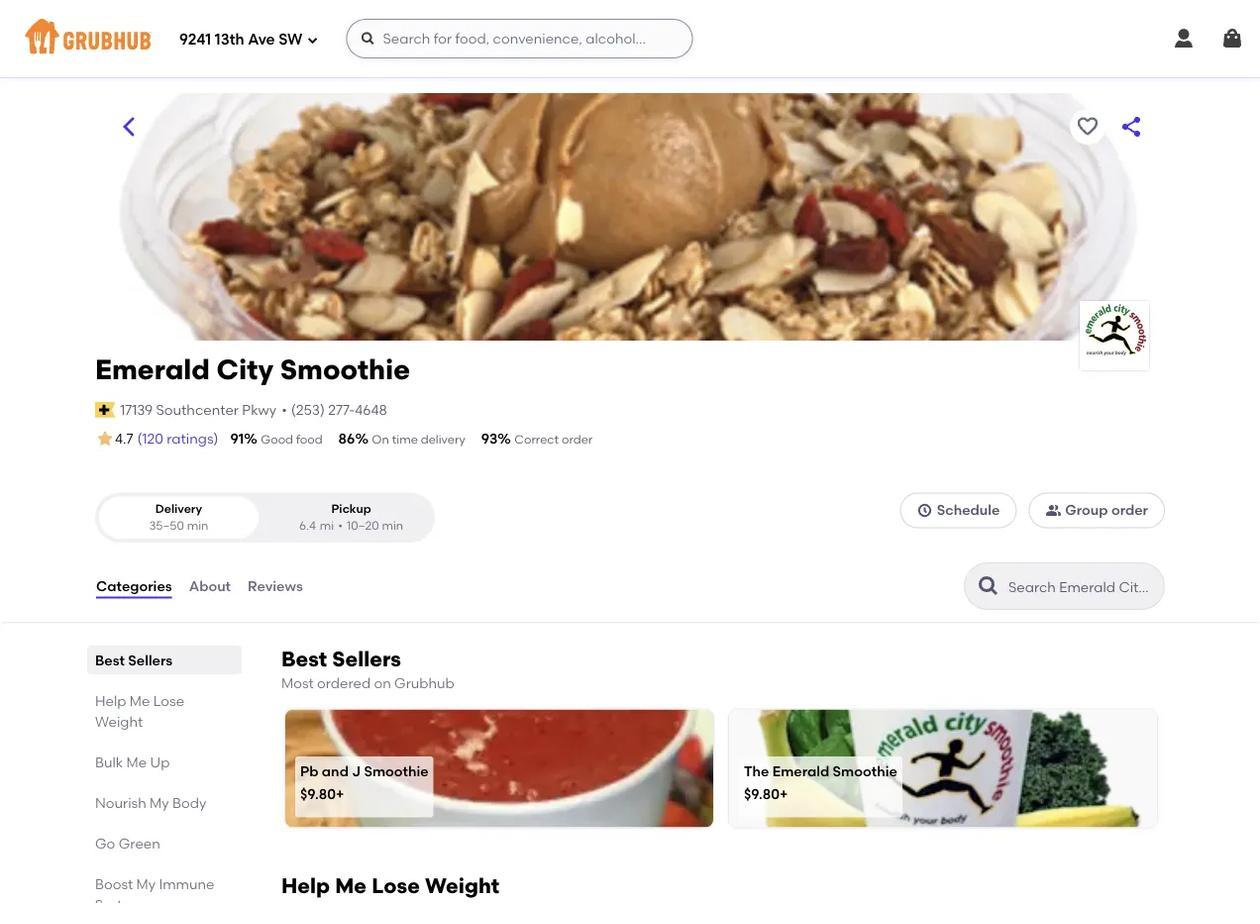Task type: describe. For each thing, give the bounding box(es) containing it.
nourish my body
[[95, 795, 206, 812]]

share icon image
[[1120, 115, 1144, 139]]

help inside tab
[[95, 693, 126, 710]]

schedule
[[937, 502, 1000, 519]]

food
[[296, 433, 323, 447]]

grubhub
[[395, 676, 455, 692]]

$9.80 inside "the emerald smoothie $9.80 +"
[[744, 786, 780, 803]]

up
[[150, 754, 170, 771]]

pb and j smoothie $9.80 +
[[300, 763, 429, 803]]

the
[[744, 763, 770, 780]]

on
[[374, 676, 391, 692]]

schedule button
[[901, 493, 1017, 529]]

• (253) 277-4648
[[282, 402, 387, 418]]

17139
[[120, 402, 153, 418]]

delivery 35–50 min
[[149, 502, 209, 533]]

emerald inside "the emerald smoothie $9.80 +"
[[773, 763, 830, 780]]

6.4
[[299, 519, 316, 533]]

system
[[95, 897, 144, 904]]

save this restaurant image
[[1076, 115, 1100, 139]]

group order button
[[1029, 493, 1166, 529]]

my for boost
[[136, 876, 156, 893]]

go green
[[95, 836, 160, 852]]

categories button
[[95, 551, 173, 623]]

nourish
[[95, 795, 146, 812]]

categories
[[96, 578, 172, 595]]

10–20
[[347, 519, 379, 533]]

me for help me lose weight tab
[[130, 693, 150, 710]]

bulk
[[95, 754, 123, 771]]

86
[[339, 431, 355, 447]]

people icon image
[[1046, 503, 1062, 519]]

+ inside pb and j smoothie $9.80 +
[[336, 786, 344, 803]]

weight inside help me lose weight
[[95, 714, 143, 731]]

best for best sellers
[[95, 652, 125, 669]]

1 horizontal spatial help
[[281, 874, 330, 899]]

on
[[372, 433, 389, 447]]

nourish my body tab
[[95, 793, 234, 814]]

good food
[[261, 433, 323, 447]]

j
[[352, 763, 361, 780]]

go green tab
[[95, 834, 234, 854]]

search icon image
[[977, 575, 1001, 599]]

pkwy
[[242, 402, 277, 418]]

4.7
[[115, 431, 133, 448]]

caret left icon image
[[117, 115, 141, 139]]

ratings)
[[167, 431, 218, 447]]

• inside pickup 6.4 mi • 10–20 min
[[338, 519, 343, 533]]

group
[[1066, 502, 1109, 519]]

correct
[[515, 433, 559, 447]]

91
[[230, 431, 244, 447]]

on time delivery
[[372, 433, 466, 447]]

order for group order
[[1112, 502, 1149, 519]]

$9.80 inside pb and j smoothie $9.80 +
[[300, 786, 336, 803]]

boost my immune system tab
[[95, 874, 234, 904]]

order for correct order
[[562, 433, 593, 447]]

delivery
[[155, 502, 202, 516]]

the emerald smoothie $9.80 +
[[744, 763, 898, 803]]

emerald city smoothie
[[95, 353, 410, 387]]

pickup 6.4 mi • 10–20 min
[[299, 502, 404, 533]]

ave
[[248, 31, 275, 49]]

option group containing delivery 35–50 min
[[95, 493, 435, 543]]

me for "bulk me up" tab
[[126, 754, 147, 771]]

bulk me up
[[95, 754, 170, 771]]

sellers for best sellers
[[128, 652, 173, 669]]

city
[[217, 353, 274, 387]]

southcenter
[[156, 402, 239, 418]]

delivery
[[421, 433, 466, 447]]



Task type: locate. For each thing, give the bounding box(es) containing it.
0 horizontal spatial +
[[336, 786, 344, 803]]

1 horizontal spatial lose
[[372, 874, 420, 899]]

$9.80 down the
[[744, 786, 780, 803]]

reviews button
[[247, 551, 304, 623]]

go
[[95, 836, 115, 852]]

my up system
[[136, 876, 156, 893]]

emerald city smoothie logo image
[[1080, 301, 1150, 371]]

save this restaurant button
[[1070, 109, 1106, 145]]

help me lose weight
[[95, 693, 184, 731], [281, 874, 500, 899]]

best up help me lose weight tab
[[95, 652, 125, 669]]

min down delivery
[[187, 519, 209, 533]]

1 vertical spatial help me lose weight
[[281, 874, 500, 899]]

min inside pickup 6.4 mi • 10–20 min
[[382, 519, 404, 533]]

• left (253)
[[282, 402, 287, 418]]

my for nourish
[[150, 795, 169, 812]]

(253)
[[291, 402, 325, 418]]

1 min from the left
[[187, 519, 209, 533]]

(120 ratings)
[[137, 431, 218, 447]]

about button
[[188, 551, 232, 623]]

1 $9.80 from the left
[[300, 786, 336, 803]]

17139 southcenter pkwy
[[120, 402, 277, 418]]

Search for food, convenience, alcohol... search field
[[346, 19, 693, 58]]

0 horizontal spatial lose
[[153, 693, 184, 710]]

min right 10–20
[[382, 519, 404, 533]]

0 vertical spatial help me lose weight
[[95, 693, 184, 731]]

green
[[119, 836, 160, 852]]

0 horizontal spatial help me lose weight
[[95, 693, 184, 731]]

$9.80 down pb
[[300, 786, 336, 803]]

weight
[[95, 714, 143, 731], [425, 874, 500, 899]]

best inside tab
[[95, 652, 125, 669]]

smoothie inside pb and j smoothie $9.80 +
[[364, 763, 429, 780]]

reviews
[[248, 578, 303, 595]]

help
[[95, 693, 126, 710], [281, 874, 330, 899]]

order right group
[[1112, 502, 1149, 519]]

lose inside help me lose weight
[[153, 693, 184, 710]]

about
[[189, 578, 231, 595]]

sellers inside tab
[[128, 652, 173, 669]]

best for best sellers most ordered on grubhub
[[281, 647, 327, 673]]

0 vertical spatial emerald
[[95, 353, 210, 387]]

svg image
[[1173, 27, 1196, 51]]

0 vertical spatial my
[[150, 795, 169, 812]]

0 vertical spatial help
[[95, 693, 126, 710]]

1 vertical spatial help
[[281, 874, 330, 899]]

1 vertical spatial me
[[126, 754, 147, 771]]

svg image inside schedule button
[[917, 503, 933, 519]]

0 horizontal spatial •
[[282, 402, 287, 418]]

0 horizontal spatial best
[[95, 652, 125, 669]]

smoothie for the emerald smoothie $9.80 +
[[833, 763, 898, 780]]

1 horizontal spatial emerald
[[773, 763, 830, 780]]

1 vertical spatial lose
[[372, 874, 420, 899]]

good
[[261, 433, 293, 447]]

order
[[562, 433, 593, 447], [1112, 502, 1149, 519]]

pb
[[300, 763, 319, 780]]

sellers for best sellers most ordered on grubhub
[[332, 647, 401, 673]]

1 horizontal spatial •
[[338, 519, 343, 533]]

subscription pass image
[[95, 402, 115, 418]]

my inside boost my immune system
[[136, 876, 156, 893]]

2 + from the left
[[780, 786, 788, 803]]

1 vertical spatial weight
[[425, 874, 500, 899]]

0 horizontal spatial sellers
[[128, 652, 173, 669]]

1 vertical spatial order
[[1112, 502, 1149, 519]]

me inside tab
[[126, 754, 147, 771]]

best inside best sellers most ordered on grubhub
[[281, 647, 327, 673]]

1 horizontal spatial min
[[382, 519, 404, 533]]

my left body
[[150, 795, 169, 812]]

0 horizontal spatial min
[[187, 519, 209, 533]]

me
[[130, 693, 150, 710], [126, 754, 147, 771], [335, 874, 367, 899]]

0 vertical spatial lose
[[153, 693, 184, 710]]

1 horizontal spatial weight
[[425, 874, 500, 899]]

and
[[322, 763, 349, 780]]

star icon image
[[95, 429, 115, 449]]

+ inside "the emerald smoothie $9.80 +"
[[780, 786, 788, 803]]

1 vertical spatial my
[[136, 876, 156, 893]]

mi
[[320, 519, 334, 533]]

0 vertical spatial me
[[130, 693, 150, 710]]

Search Emerald City Smoothie search field
[[1007, 578, 1159, 597]]

93
[[481, 431, 498, 447]]

0 horizontal spatial help
[[95, 693, 126, 710]]

pickup
[[331, 502, 371, 516]]

0 horizontal spatial emerald
[[95, 353, 210, 387]]

$9.80
[[300, 786, 336, 803], [744, 786, 780, 803]]

0 vertical spatial weight
[[95, 714, 143, 731]]

order right correct
[[562, 433, 593, 447]]

4648
[[355, 402, 387, 418]]

group order
[[1066, 502, 1149, 519]]

best sellers most ordered on grubhub
[[281, 647, 455, 692]]

bulk me up tab
[[95, 752, 234, 773]]

smoothie inside "the emerald smoothie $9.80 +"
[[833, 763, 898, 780]]

sellers
[[332, 647, 401, 673], [128, 652, 173, 669]]

•
[[282, 402, 287, 418], [338, 519, 343, 533]]

help me lose weight tab
[[95, 691, 234, 733]]

main navigation navigation
[[0, 0, 1261, 77]]

2 vertical spatial me
[[335, 874, 367, 899]]

0 horizontal spatial weight
[[95, 714, 143, 731]]

boost
[[95, 876, 133, 893]]

35–50
[[149, 519, 184, 533]]

1 + from the left
[[336, 786, 344, 803]]

13th
[[215, 31, 244, 49]]

1 horizontal spatial $9.80
[[744, 786, 780, 803]]

sellers up on
[[332, 647, 401, 673]]

0 horizontal spatial order
[[562, 433, 593, 447]]

emerald right the
[[773, 763, 830, 780]]

0 vertical spatial order
[[562, 433, 593, 447]]

help me lose weight inside tab
[[95, 693, 184, 731]]

svg image
[[1221, 27, 1245, 51], [360, 31, 376, 47], [307, 34, 319, 46], [917, 503, 933, 519]]

emerald
[[95, 353, 210, 387], [773, 763, 830, 780]]

most
[[281, 676, 314, 692]]

min inside delivery 35–50 min
[[187, 519, 209, 533]]

2 $9.80 from the left
[[744, 786, 780, 803]]

order inside group order button
[[1112, 502, 1149, 519]]

9241 13th ave sw
[[179, 31, 303, 49]]

sellers up help me lose weight tab
[[128, 652, 173, 669]]

me inside tab
[[130, 693, 150, 710]]

sw
[[279, 31, 303, 49]]

1 horizontal spatial sellers
[[332, 647, 401, 673]]

1 horizontal spatial best
[[281, 647, 327, 673]]

2 min from the left
[[382, 519, 404, 533]]

1 vertical spatial •
[[338, 519, 343, 533]]

smoothie
[[280, 353, 410, 387], [364, 763, 429, 780], [833, 763, 898, 780]]

min
[[187, 519, 209, 533], [382, 519, 404, 533]]

smoothie for emerald city smoothie
[[280, 353, 410, 387]]

1 horizontal spatial help me lose weight
[[281, 874, 500, 899]]

277-
[[328, 402, 355, 418]]

(120
[[137, 431, 163, 447]]

0 vertical spatial •
[[282, 402, 287, 418]]

1 horizontal spatial order
[[1112, 502, 1149, 519]]

17139 southcenter pkwy button
[[119, 399, 278, 421]]

• right mi
[[338, 519, 343, 533]]

0 horizontal spatial $9.80
[[300, 786, 336, 803]]

emerald up the 17139
[[95, 353, 210, 387]]

1 horizontal spatial +
[[780, 786, 788, 803]]

best sellers
[[95, 652, 173, 669]]

best up most
[[281, 647, 327, 673]]

correct order
[[515, 433, 593, 447]]

boost my immune system
[[95, 876, 215, 904]]

option group
[[95, 493, 435, 543]]

(253) 277-4648 button
[[291, 400, 387, 420]]

immune
[[159, 876, 215, 893]]

+
[[336, 786, 344, 803], [780, 786, 788, 803]]

best
[[281, 647, 327, 673], [95, 652, 125, 669]]

lose
[[153, 693, 184, 710], [372, 874, 420, 899]]

sellers inside best sellers most ordered on grubhub
[[332, 647, 401, 673]]

time
[[392, 433, 418, 447]]

body
[[172, 795, 206, 812]]

ordered
[[317, 676, 371, 692]]

9241
[[179, 31, 211, 49]]

my
[[150, 795, 169, 812], [136, 876, 156, 893]]

best sellers tab
[[95, 650, 234, 671]]

1 vertical spatial emerald
[[773, 763, 830, 780]]



Task type: vqa. For each thing, say whether or not it's contained in the screenshot.
second $5.00 +
no



